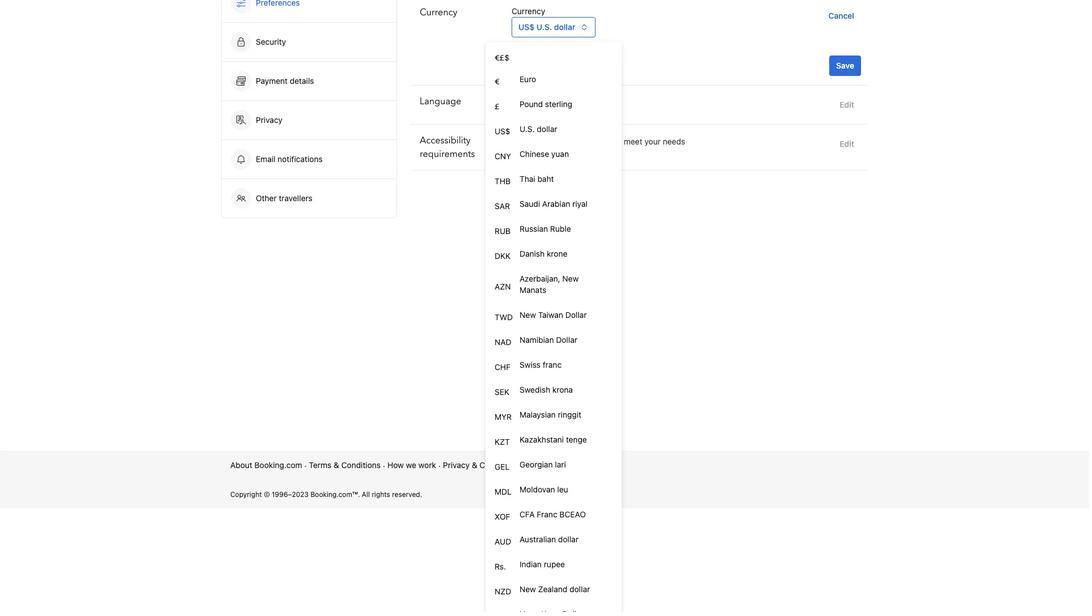Task type: locate. For each thing, give the bounding box(es) containing it.
2 vertical spatial new
[[520, 585, 536, 595]]

1 horizontal spatial currency
[[512, 7, 545, 16]]

0 horizontal spatial &
[[334, 461, 339, 470]]

edit for accessibility requirements
[[840, 139, 855, 149]]

georgian
[[520, 460, 553, 470]]

dollar right taiwan
[[566, 311, 587, 320]]

taiwan
[[538, 311, 563, 320]]

booking.com
[[255, 461, 302, 470]]

0 vertical spatial new
[[563, 274, 579, 284]]

us$ up cny
[[495, 127, 510, 136]]

twd
[[495, 313, 513, 322]]

us$ up €£$ button
[[519, 22, 535, 32]]

yuan
[[551, 150, 569, 159]]

about booking.com
[[230, 461, 302, 470]]

manats
[[520, 286, 547, 295]]

zealand
[[538, 585, 568, 595]]

£
[[495, 102, 500, 111]]

us$ for us$
[[495, 127, 510, 136]]

2 edit from the top
[[840, 139, 855, 149]]

0 vertical spatial privacy
[[256, 115, 283, 125]]

u.s. up €£$ button
[[537, 22, 552, 32]]

& left cookie
[[472, 461, 478, 470]]

0 horizontal spatial u.s.
[[520, 125, 535, 134]]

1 vertical spatial edit
[[840, 139, 855, 149]]

don't
[[603, 137, 622, 146]]

0 horizontal spatial currency
[[420, 6, 458, 19]]

edit for language
[[840, 100, 855, 110]]

sterling
[[545, 100, 573, 109]]

russian
[[520, 224, 548, 234]]

new zealand dollar
[[520, 585, 590, 595]]

u.s. up filter
[[520, 125, 535, 134]]

kazakhstani
[[520, 435, 564, 445]]

privacy & cookie statement
[[443, 461, 545, 470]]

1 horizontal spatial us$
[[519, 22, 535, 32]]

new down krone in the right of the page
[[563, 274, 579, 284]]

new right nzd
[[520, 585, 536, 595]]

cookie
[[480, 461, 505, 470]]

baht
[[538, 174, 554, 184]]

u.s.
[[537, 22, 552, 32], [520, 125, 535, 134]]

how
[[388, 461, 404, 470]]

us$ u.s. dollar
[[519, 22, 575, 32]]

privacy down payment
[[256, 115, 283, 125]]

how we work link
[[388, 460, 436, 472]]

new left taiwan
[[520, 311, 536, 320]]

how we work
[[388, 461, 436, 470]]

euro
[[520, 75, 536, 84]]

krona
[[553, 386, 573, 395]]

dollar up €£$ button
[[554, 22, 575, 32]]

booking.com™.
[[311, 491, 360, 499]]

gel
[[495, 463, 510, 472]]

2 & from the left
[[472, 461, 478, 470]]

1 horizontal spatial u.s.
[[537, 22, 552, 32]]

1 vertical spatial privacy
[[443, 461, 470, 470]]

privacy for privacy
[[256, 115, 283, 125]]

moldovan leu
[[520, 485, 568, 495]]

azerbaijan, new manats
[[520, 274, 579, 295]]

new
[[563, 274, 579, 284], [520, 311, 536, 320], [520, 585, 536, 595]]

danish krone
[[520, 249, 568, 259]]

thb
[[495, 177, 511, 186]]

work
[[419, 461, 436, 470]]

& right terms
[[334, 461, 339, 470]]

about
[[230, 461, 252, 470]]

edit
[[840, 100, 855, 110], [840, 139, 855, 149]]

1 edit from the top
[[840, 100, 855, 110]]

0 horizontal spatial us$
[[495, 127, 510, 136]]

new inside azerbaijan, new manats
[[563, 274, 579, 284]]

ringgit
[[558, 411, 582, 420]]

language
[[420, 95, 461, 108]]

reserved.
[[392, 491, 422, 499]]

help
[[552, 461, 569, 470]]

2 edit button from the top
[[835, 134, 859, 154]]

accessibility
[[420, 134, 471, 147]]

& for terms
[[334, 461, 339, 470]]

travellers
[[279, 194, 313, 203]]

0 vertical spatial us$
[[519, 22, 535, 32]]

edit button for language
[[835, 95, 859, 115]]

1 vertical spatial edit button
[[835, 134, 859, 154]]

other travellers
[[256, 194, 313, 203]]

australian
[[520, 535, 556, 545]]

saudi
[[520, 199, 540, 209]]

pound sterling
[[520, 100, 573, 109]]

€£$ button
[[486, 44, 622, 67]]

centre
[[571, 461, 596, 470]]

1 vertical spatial us$
[[495, 127, 510, 136]]

accessibility requirements
[[420, 134, 475, 161]]

1 horizontal spatial privacy
[[443, 461, 470, 470]]

dollar down new taiwan dollar at the bottom of the page
[[556, 336, 578, 345]]

properties
[[546, 137, 584, 146]]

terms & conditions link
[[309, 460, 381, 472]]

privacy right work
[[443, 461, 470, 470]]

0 horizontal spatial privacy
[[256, 115, 283, 125]]

0 vertical spatial u.s.
[[537, 22, 552, 32]]

us$ for us$ u.s. dollar
[[519, 22, 535, 32]]

1 horizontal spatial &
[[472, 461, 478, 470]]

currency
[[420, 6, 458, 19], [512, 7, 545, 16]]

2 currency from the left
[[512, 7, 545, 16]]

copyright
[[230, 491, 262, 499]]

0 vertical spatial edit button
[[835, 95, 859, 115]]

save
[[836, 61, 855, 70]]

saudi arabian riyal
[[520, 199, 588, 209]]

dollar down the bceao
[[558, 535, 579, 545]]

€
[[495, 77, 500, 86]]

cny
[[495, 152, 511, 161]]

us$
[[519, 22, 535, 32], [495, 127, 510, 136]]

& for privacy
[[472, 461, 478, 470]]

dollar
[[554, 22, 575, 32], [537, 125, 557, 134], [558, 535, 579, 545], [570, 585, 590, 595]]

american
[[530, 98, 565, 107]]

1 vertical spatial new
[[520, 311, 536, 320]]

privacy
[[256, 115, 283, 125], [443, 461, 470, 470]]

russian ruble
[[520, 224, 571, 234]]

dollar
[[566, 311, 587, 320], [556, 336, 578, 345]]

english
[[567, 98, 593, 107]]

xof
[[495, 513, 510, 522]]

kazakhstani tenge
[[520, 435, 587, 445]]

0 vertical spatial edit
[[840, 100, 855, 110]]

1 edit button from the top
[[835, 95, 859, 115]]

kzt
[[495, 438, 510, 447]]

1 currency from the left
[[420, 6, 458, 19]]

other travellers link
[[222, 179, 397, 218]]

1 & from the left
[[334, 461, 339, 470]]

your
[[645, 137, 661, 146]]

payment details link
[[222, 62, 397, 100]]

aud
[[495, 538, 511, 547]]



Task type: vqa. For each thing, say whether or not it's contained in the screenshot.
Help Center link
no



Task type: describe. For each thing, give the bounding box(es) containing it.
details
[[290, 76, 314, 86]]

swiss
[[520, 361, 541, 370]]

help centre link
[[552, 460, 596, 472]]

save button
[[830, 56, 861, 76]]

sek
[[495, 388, 510, 397]]

terms
[[309, 461, 332, 470]]

email notifications link
[[222, 140, 397, 179]]

new for taiwan
[[520, 311, 536, 320]]

namibian
[[520, 336, 554, 345]]

requirements
[[420, 148, 475, 161]]

€£$
[[495, 53, 510, 62]]

thai
[[520, 174, 535, 184]]

chinese yuan
[[520, 150, 569, 159]]

georgian lari
[[520, 460, 566, 470]]

bceao
[[560, 510, 586, 520]]

cfa franc bceao
[[520, 510, 586, 520]]

payment
[[256, 76, 288, 86]]

dkk
[[495, 252, 511, 261]]

tenge
[[566, 435, 587, 445]]

rights
[[372, 491, 390, 499]]

©
[[264, 491, 270, 499]]

cfa
[[520, 510, 535, 520]]

indian
[[520, 560, 542, 570]]

australian dollar
[[520, 535, 579, 545]]

we
[[406, 461, 416, 470]]

myr
[[495, 413, 512, 422]]

privacy link
[[222, 101, 397, 140]]

conditions
[[341, 461, 381, 470]]

azerbaijan,
[[520, 274, 560, 284]]

mdl
[[495, 488, 512, 497]]

chf
[[495, 363, 511, 372]]

swedish krona
[[520, 386, 573, 395]]

swiss franc
[[520, 361, 562, 370]]

email
[[256, 155, 275, 164]]

chinese
[[520, 150, 549, 159]]

meet
[[624, 137, 643, 146]]

payment details
[[256, 76, 316, 86]]

sar
[[495, 202, 510, 211]]

about booking.com link
[[230, 460, 302, 472]]

security
[[256, 37, 286, 47]]

new taiwan dollar
[[520, 311, 587, 320]]

new for zealand
[[520, 585, 536, 595]]

all
[[362, 491, 370, 499]]

azn
[[495, 282, 511, 292]]

edit button for accessibility requirements
[[835, 134, 859, 154]]

arabian
[[542, 199, 570, 209]]

riyal
[[573, 199, 588, 209]]

indian rupee
[[520, 560, 565, 570]]

ruble
[[550, 224, 571, 234]]

email notifications
[[256, 155, 323, 164]]

security link
[[222, 23, 397, 61]]

rs.
[[495, 563, 506, 572]]

cancel
[[829, 11, 855, 20]]

terms & conditions
[[309, 461, 381, 470]]

pound
[[520, 100, 543, 109]]

0 vertical spatial dollar
[[566, 311, 587, 320]]

franc
[[543, 361, 562, 370]]

nad
[[495, 338, 512, 347]]

needs
[[663, 137, 685, 146]]

filter
[[512, 137, 530, 146]]

dollar up out
[[537, 125, 557, 134]]

namibian dollar
[[520, 336, 578, 345]]

thai baht
[[520, 174, 554, 184]]

other
[[256, 194, 277, 203]]

privacy for privacy & cookie statement
[[443, 461, 470, 470]]

filter out properties that don't meet your needs
[[512, 137, 685, 146]]

1 vertical spatial u.s.
[[520, 125, 535, 134]]

1 vertical spatial dollar
[[556, 336, 578, 345]]

moldovan
[[520, 485, 555, 495]]

statement
[[507, 461, 545, 470]]

leu
[[557, 485, 568, 495]]

dollar right zealand
[[570, 585, 590, 595]]

danish
[[520, 249, 545, 259]]

franc
[[537, 510, 558, 520]]

privacy & cookie statement link
[[443, 460, 545, 472]]

out
[[532, 137, 544, 146]]



